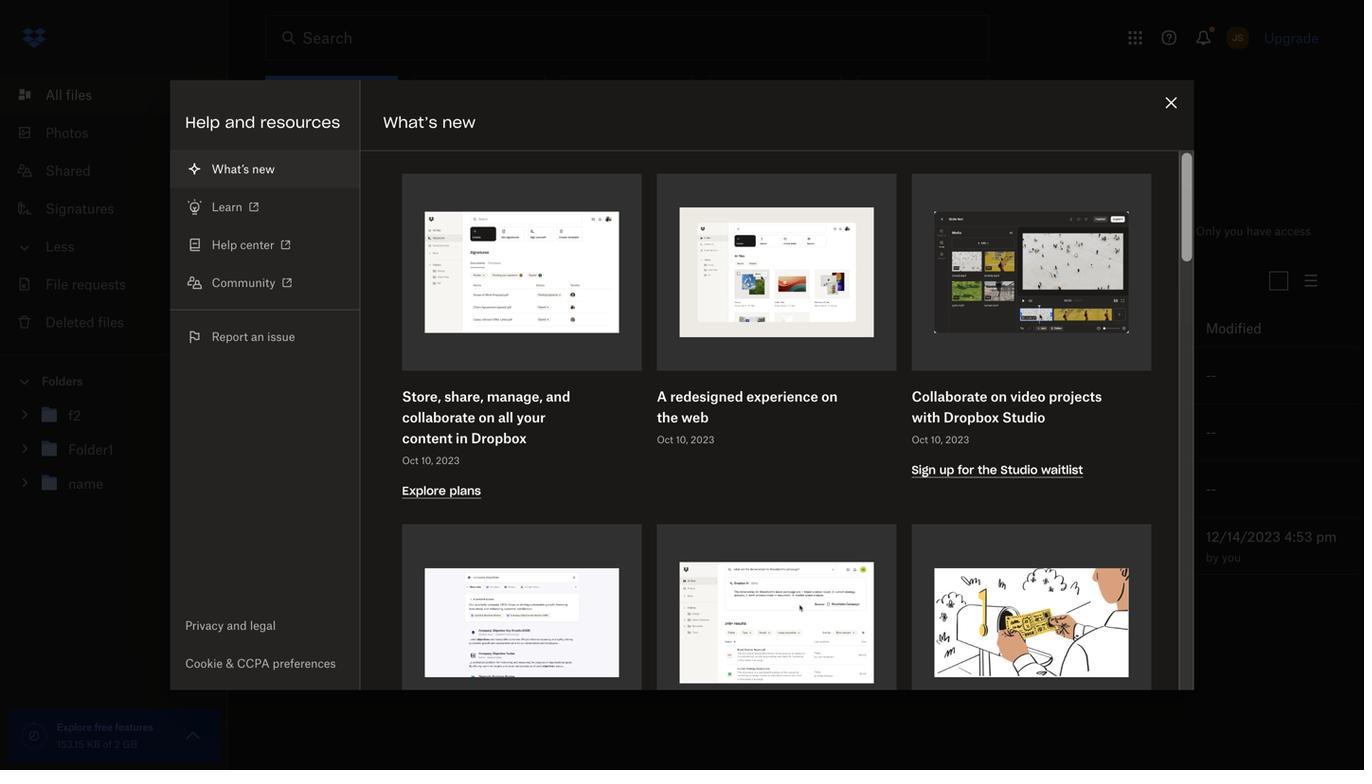 Task type: locate. For each thing, give the bounding box(es) containing it.
2 -- from the top
[[1206, 425, 1217, 441]]

signatures link
[[15, 190, 227, 227]]

access inside table
[[1114, 320, 1157, 336]]

report an issue
[[212, 330, 295, 344]]

1 vertical spatial files
[[296, 218, 341, 244]]

12/14/2023 4:53 pm by you
[[1206, 529, 1337, 565]]

-- for folder1
[[1206, 425, 1217, 441]]

explore up '153.15'
[[57, 722, 92, 733]]

2023 up for
[[946, 434, 970, 446]]

and left legal
[[227, 619, 247, 633]]

dropbox.pdf
[[375, 538, 453, 554]]

1 vertical spatial new
[[252, 162, 275, 176]]

explore inside explore free features 153.15 kb of 2 gb
[[57, 722, 92, 733]]

0 horizontal spatial on
[[479, 409, 495, 425]]

on right experience
[[822, 389, 838, 405]]

0 vertical spatial --
[[1206, 368, 1217, 384]]

files up the "photos"
[[66, 87, 92, 103]]

name name, modified 12/7/2023 2:26 pm, element
[[265, 461, 1360, 518]]

1 horizontal spatial 10,
[[676, 434, 688, 446]]

and right manage,
[[546, 389, 571, 405]]

cookie & ccpa preferences
[[185, 657, 336, 671]]

-- inside name name, modified 12/7/2023 2:26 pm, element
[[1206, 481, 1217, 497]]

all files up the "photos"
[[45, 87, 92, 103]]

new up the learn link
[[252, 162, 275, 176]]

all
[[45, 87, 62, 103], [265, 218, 290, 244]]

1 horizontal spatial all
[[265, 218, 290, 244]]

on inside a redesigned experience on the web oct 10, 2023
[[822, 389, 838, 405]]

0 horizontal spatial all files
[[45, 87, 92, 103]]

folders
[[42, 374, 83, 389]]

all files
[[45, 87, 92, 103], [265, 218, 341, 244]]

1 horizontal spatial what's new
[[383, 113, 476, 132]]

store, share, manage, and collaborate on all your content in dropbox oct 10, 2023
[[402, 389, 571, 467]]

0 horizontal spatial what's new
[[212, 162, 275, 176]]

help center
[[212, 238, 274, 252]]

and inside the "privacy and legal" link
[[227, 619, 247, 633]]

1 only you button from the top
[[1055, 366, 1110, 387]]

quota usage element
[[19, 721, 49, 751]]

help up what's new button
[[185, 113, 220, 132]]

0 vertical spatial dropbox
[[944, 409, 999, 425]]

remove from starred image
[[1017, 421, 1039, 444]]

the down a
[[657, 409, 678, 425]]

all
[[498, 409, 514, 425]]

shared
[[45, 163, 91, 179]]

only you button up projects
[[1055, 366, 1110, 387]]

only inside name name, modified 12/7/2023 2:26 pm, element
[[1055, 482, 1084, 498]]

only you inside name name, modified 12/7/2023 2:26 pm, element
[[1055, 482, 1110, 498]]

-
[[1206, 368, 1212, 384], [1212, 368, 1217, 384], [1206, 425, 1212, 441], [1212, 425, 1217, 441], [1206, 481, 1212, 497], [1212, 481, 1217, 497]]

12/14/2023
[[1206, 529, 1281, 545]]

2023
[[691, 434, 715, 446], [946, 434, 970, 446], [436, 455, 460, 467]]

in
[[456, 430, 468, 446]]

automated inside name f2, modified 11/20/2023 11:54 am, element
[[947, 370, 1000, 382]]

name intro to dropbox.pdf, modified 12/14/2023 4:53 pm, element
[[265, 518, 1360, 575]]

-- for name
[[1206, 481, 1217, 497]]

0 vertical spatial help
[[185, 113, 220, 132]]

collaborate
[[912, 389, 988, 405]]

center
[[240, 238, 274, 252]]

10, inside "collaborate on video projects with dropbox studio oct 10, 2023"
[[931, 434, 943, 446]]

only
[[1196, 224, 1221, 238], [1055, 369, 1084, 385], [1055, 482, 1084, 498]]

access right "can"
[[1114, 320, 1157, 336]]

what's
[[383, 113, 438, 132], [212, 162, 249, 176]]

-- inside name f2, modified 11/20/2023 11:54 am, element
[[1206, 368, 1217, 384]]

0 horizontal spatial access
[[1114, 320, 1157, 336]]

dropbox image
[[15, 19, 53, 57]]

oct down the with
[[912, 434, 928, 446]]

your right all
[[517, 409, 546, 425]]

0 vertical spatial automated
[[947, 370, 1000, 382]]

2023 inside store, share, manage, and collaborate on all your content in dropbox oct 10, 2023
[[436, 455, 460, 467]]

group
[[0, 395, 227, 515]]

1 vertical spatial your
[[517, 409, 546, 425]]

ccpa
[[237, 657, 270, 671]]

0 horizontal spatial what's
[[212, 162, 249, 176]]

0 vertical spatial what's
[[383, 113, 438, 132]]

1 vertical spatial --
[[1206, 425, 1217, 441]]

up
[[940, 463, 955, 478]]

privacy and legal
[[185, 619, 276, 633]]

and
[[225, 113, 255, 132], [546, 389, 571, 405], [227, 619, 247, 633]]

suggested
[[264, 170, 332, 186]]

kb
[[87, 739, 100, 750]]

2 horizontal spatial files
[[296, 218, 341, 244]]

0 horizontal spatial your
[[369, 170, 397, 186]]

1 vertical spatial only you button
[[1055, 480, 1110, 501]]

1 horizontal spatial files
[[98, 314, 124, 330]]

and up what's new button
[[225, 113, 255, 132]]

add to starred image down sign up for the studio waitlist
[[1017, 478, 1039, 501]]

0 horizontal spatial 10,
[[421, 455, 433, 467]]

add to starred image up video
[[1017, 364, 1039, 387]]

1 vertical spatial all files
[[265, 218, 341, 244]]

only down 'waitlist'
[[1055, 482, 1084, 498]]

1 vertical spatial add to starred image
[[1017, 478, 1039, 501]]

1 automated from the top
[[947, 370, 1000, 382]]

sign up for the studio waitlist
[[912, 463, 1083, 478]]

features
[[115, 722, 153, 733]]

only you up projects
[[1055, 369, 1110, 385]]

files inside list item
[[66, 87, 92, 103]]

photos link
[[15, 114, 227, 152]]

1 add to starred image from the top
[[1017, 364, 1039, 387]]

community
[[212, 276, 276, 290]]

list
[[0, 64, 227, 354]]

access right have
[[1275, 224, 1311, 238]]

file
[[45, 276, 68, 292]]

0 horizontal spatial files
[[66, 87, 92, 103]]

free
[[94, 722, 113, 733]]

0 vertical spatial all files
[[45, 87, 92, 103]]

2 add to starred image from the top
[[1017, 478, 1039, 501]]

1 vertical spatial only
[[1055, 369, 1084, 385]]

share,
[[445, 389, 484, 405]]

0 vertical spatial all
[[45, 87, 62, 103]]

0 vertical spatial the
[[657, 409, 678, 425]]

-- inside the name folder1, modified 11/16/2023 2:30 pm, element
[[1206, 425, 1217, 441]]

2 horizontal spatial 10,
[[931, 434, 943, 446]]

0 vertical spatial add to starred image
[[1017, 364, 1039, 387]]

10, down web
[[676, 434, 688, 446]]

10,
[[676, 434, 688, 446], [931, 434, 943, 446], [421, 455, 433, 467]]

1 horizontal spatial access
[[1275, 224, 1311, 238]]

1 vertical spatial and
[[546, 389, 571, 405]]

automated for name f2, modified 11/20/2023 11:54 am, element
[[947, 370, 1000, 382]]

folders button
[[0, 367, 227, 395]]

1 vertical spatial only you
[[1055, 482, 1110, 498]]

explore left 'plans'
[[402, 484, 446, 498]]

3 -- from the top
[[1206, 481, 1217, 497]]

2 vertical spatial --
[[1206, 481, 1217, 497]]

only up projects
[[1055, 369, 1084, 385]]

files up "recents" "button"
[[296, 218, 341, 244]]

pm
[[1317, 529, 1337, 545]]

upgrade link
[[1265, 30, 1319, 46]]

0 vertical spatial only you
[[1055, 369, 1110, 385]]

0 vertical spatial new
[[442, 113, 476, 132]]

1 vertical spatial dropbox
[[471, 430, 527, 446]]

only you down 'waitlist'
[[1055, 482, 1110, 498]]

0 vertical spatial your
[[369, 170, 397, 186]]

who
[[1055, 320, 1084, 336]]

0 horizontal spatial the
[[657, 409, 678, 425]]

2 horizontal spatial 2023
[[946, 434, 970, 446]]

name link
[[326, 478, 361, 501]]

table
[[239, 310, 1360, 575]]

2 vertical spatial files
[[98, 314, 124, 330]]

only you have access
[[1196, 224, 1311, 238]]

1 horizontal spatial all files
[[265, 218, 341, 244]]

1 horizontal spatial on
[[822, 389, 838, 405]]

help
[[185, 113, 220, 132], [212, 238, 237, 252]]

studio down remove from starred image
[[1001, 463, 1038, 478]]

0 horizontal spatial new
[[252, 162, 275, 176]]

on left video
[[991, 389, 1007, 405]]

community link
[[170, 264, 360, 302]]

name button
[[265, 317, 1008, 340]]

only you button for name name, modified 12/7/2023 2:26 pm, element
[[1055, 480, 1110, 501]]

only for name name, modified 12/7/2023 2:26 pm, element
[[1055, 482, 1084, 498]]

oct down a
[[657, 434, 673, 446]]

1 horizontal spatial 2023
[[691, 434, 715, 446]]

collaborate
[[402, 409, 476, 425]]

add to starred image
[[1017, 364, 1039, 387], [1017, 478, 1039, 501]]

1 vertical spatial what's new
[[212, 162, 275, 176]]

privacy
[[185, 619, 224, 633]]

2 horizontal spatial on
[[991, 389, 1007, 405]]

1 vertical spatial help
[[212, 238, 237, 252]]

cookie
[[185, 657, 223, 671]]

your right from
[[369, 170, 397, 186]]

what's up learn
[[212, 162, 249, 176]]

upgrade
[[1265, 30, 1319, 46]]

only you inside name f2, modified 11/20/2023 11:54 am, element
[[1055, 369, 1110, 385]]

0 vertical spatial studio
[[1003, 409, 1046, 425]]

oct inside a redesigned experience on the web oct 10, 2023
[[657, 434, 673, 446]]

to
[[359, 538, 372, 554]]

what's up activity
[[383, 113, 438, 132]]

all files inside list item
[[45, 87, 92, 103]]

1 horizontal spatial oct
[[657, 434, 673, 446]]

automated inside the name folder1, modified 11/16/2023 2:30 pm, element
[[947, 427, 1000, 438]]

cookie & ccpa preferences button
[[170, 645, 360, 683]]

automated up collaborate on the right bottom
[[947, 370, 1000, 382]]

files for deleted files link
[[98, 314, 124, 330]]

2 only you from the top
[[1055, 482, 1110, 498]]

all up the "photos"
[[45, 87, 62, 103]]

web
[[682, 409, 709, 425]]

dropbox down all
[[471, 430, 527, 446]]

help left the center
[[212, 238, 237, 252]]

1 horizontal spatial the
[[978, 463, 997, 478]]

1 vertical spatial automated
[[947, 427, 1000, 438]]

1 vertical spatial what's
[[212, 162, 249, 176]]

your
[[369, 170, 397, 186], [517, 409, 546, 425]]

2023 down web
[[691, 434, 715, 446]]

2023 down in
[[436, 455, 460, 467]]

dropbox
[[944, 409, 999, 425], [471, 430, 527, 446]]

file requests link
[[15, 265, 227, 303]]

manage,
[[487, 389, 543, 405]]

dash answer screen image
[[425, 568, 619, 678]]

and inside store, share, manage, and collaborate on all your content in dropbox oct 10, 2023
[[546, 389, 571, 405]]

1 horizontal spatial dropbox
[[944, 409, 999, 425]]

studio
[[1003, 409, 1046, 425], [1001, 463, 1038, 478]]

you
[[1225, 224, 1244, 238], [1088, 369, 1110, 385], [1088, 482, 1110, 498], [1222, 551, 1241, 565]]

only you button inside name name, modified 12/7/2023 2:26 pm, element
[[1055, 480, 1110, 501]]

0 vertical spatial files
[[66, 87, 92, 103]]

all up 'community' link
[[265, 218, 290, 244]]

1 vertical spatial the
[[978, 463, 997, 478]]

oct down content
[[402, 455, 419, 467]]

10, down content
[[421, 455, 433, 467]]

what's new
[[383, 113, 476, 132], [212, 162, 275, 176]]

the
[[657, 409, 678, 425], [978, 463, 997, 478]]

the inside "sign up for the studio waitlist" link
[[978, 463, 997, 478]]

new
[[442, 113, 476, 132], [252, 162, 275, 176]]

0 horizontal spatial explore
[[57, 722, 92, 733]]

0 vertical spatial and
[[225, 113, 255, 132]]

files
[[66, 87, 92, 103], [296, 218, 341, 244], [98, 314, 124, 330]]

0 vertical spatial access
[[1275, 224, 1311, 238]]

0 horizontal spatial dropbox
[[471, 430, 527, 446]]

files down file requests link
[[98, 314, 124, 330]]

only you button
[[1055, 366, 1110, 387], [1055, 480, 1110, 501]]

2023 inside a redesigned experience on the web oct 10, 2023
[[691, 434, 715, 446]]

0 horizontal spatial 2023
[[436, 455, 460, 467]]

2 only you button from the top
[[1055, 480, 1110, 501]]

the right for
[[978, 463, 997, 478]]

help center link
[[170, 226, 360, 264]]

2 vertical spatial and
[[227, 619, 247, 633]]

only you button down 'waitlist'
[[1055, 480, 1110, 501]]

only left have
[[1196, 224, 1221, 238]]

someone looking at a paper coupon image
[[935, 568, 1129, 678]]

what's new up learn
[[212, 162, 275, 176]]

studio down video
[[1003, 409, 1046, 425]]

0 vertical spatial only you button
[[1055, 366, 1110, 387]]

on left all
[[479, 409, 495, 425]]

1 horizontal spatial your
[[517, 409, 546, 425]]

projects
[[1049, 389, 1102, 405]]

video
[[1011, 389, 1046, 405]]

only for name f2, modified 11/20/2023 11:54 am, element
[[1055, 369, 1084, 385]]

new up activity
[[442, 113, 476, 132]]

dropbox down collaborate on the right bottom
[[944, 409, 999, 425]]

2 vertical spatial only
[[1055, 482, 1084, 498]]

what's new up activity
[[383, 113, 476, 132]]

2 automated from the top
[[947, 427, 1000, 438]]

10, down the with
[[931, 434, 943, 446]]

0 horizontal spatial oct
[[402, 455, 419, 467]]

a
[[657, 389, 667, 405]]

1 horizontal spatial explore
[[402, 484, 446, 498]]

from
[[336, 170, 366, 186]]

explore inside help and resources dialog
[[402, 484, 446, 498]]

10, inside store, share, manage, and collaborate on all your content in dropbox oct 10, 2023
[[421, 455, 433, 467]]

1 vertical spatial explore
[[57, 722, 92, 733]]

2 horizontal spatial oct
[[912, 434, 928, 446]]

only you button inside name f2, modified 11/20/2023 11:54 am, element
[[1055, 366, 1110, 387]]

only inside name f2, modified 11/20/2023 11:54 am, element
[[1055, 369, 1084, 385]]

automated up for
[[947, 427, 1000, 438]]

0 vertical spatial explore
[[402, 484, 446, 498]]

automated
[[947, 370, 1000, 382], [947, 427, 1000, 438]]

name
[[326, 481, 361, 497]]

experience
[[747, 389, 818, 405]]

1 -- from the top
[[1206, 368, 1217, 384]]

2023 inside "collaborate on video projects with dropbox studio oct 10, 2023"
[[946, 434, 970, 446]]

1 only you from the top
[[1055, 369, 1110, 385]]

1 vertical spatial access
[[1114, 320, 1157, 336]]

0 horizontal spatial all
[[45, 87, 62, 103]]

all files up "recents" "button"
[[265, 218, 341, 244]]

--
[[1206, 368, 1217, 384], [1206, 425, 1217, 441], [1206, 481, 1217, 497]]



Task type: vqa. For each thing, say whether or not it's contained in the screenshot.
All to the bottom
yes



Task type: describe. For each thing, give the bounding box(es) containing it.
intro to dropbox.pdf link
[[326, 535, 453, 558]]

a redesigned experience on the web oct 10, 2023
[[657, 389, 838, 446]]

explore plans link
[[402, 482, 481, 499]]

4:53
[[1285, 529, 1313, 545]]

starred
[[369, 273, 417, 289]]

collaborate on video projects with dropbox studio oct 10, 2023
[[912, 389, 1102, 446]]

what's new button
[[170, 150, 360, 188]]

10, inside a redesigned experience on the web oct 10, 2023
[[676, 434, 688, 446]]

less image
[[15, 238, 34, 257]]

redesigned
[[670, 389, 743, 405]]

by
[[1206, 551, 1219, 565]]

learn link
[[170, 188, 360, 226]]

studio inside "collaborate on video projects with dropbox studio oct 10, 2023"
[[1003, 409, 1046, 425]]

oct inside "collaborate on video projects with dropbox studio oct 10, 2023"
[[912, 434, 928, 446]]

explore plans
[[402, 484, 481, 498]]

you inside 12/14/2023 4:53 pm by you
[[1222, 551, 1241, 565]]

you inside name f2, modified 11/20/2023 11:54 am, element
[[1088, 369, 1110, 385]]

dropbox inside "collaborate on video projects with dropbox studio oct 10, 2023"
[[944, 409, 999, 425]]

the entry point screen of dropbox sign image
[[425, 212, 619, 333]]

for
[[958, 463, 974, 478]]

list containing all files
[[0, 64, 227, 354]]

gb
[[123, 739, 137, 750]]

all inside list item
[[45, 87, 62, 103]]

what's new inside button
[[212, 162, 275, 176]]

modified
[[1206, 320, 1262, 336]]

preferences
[[273, 657, 336, 671]]

oct inside store, share, manage, and collaborate on all your content in dropbox oct 10, 2023
[[402, 455, 419, 467]]

with dropbox studio, users can collaborate on video projects image
[[935, 212, 1129, 333]]

what's inside what's new button
[[212, 162, 249, 176]]

help for help and resources
[[185, 113, 220, 132]]

of
[[103, 739, 112, 750]]

help for help center
[[212, 238, 237, 252]]

the all files section of dropbox image
[[680, 208, 874, 337]]

deleted
[[45, 314, 94, 330]]

the inside a redesigned experience on the web oct 10, 2023
[[657, 409, 678, 425]]

name folder1, modified 11/16/2023 2:30 pm, element
[[265, 405, 1360, 461]]

photos
[[45, 125, 89, 141]]

have
[[1247, 224, 1272, 238]]

report
[[212, 330, 248, 344]]

1 vertical spatial studio
[[1001, 463, 1038, 478]]

&
[[226, 657, 234, 671]]

shared link
[[15, 152, 227, 190]]

with
[[912, 409, 941, 425]]

help and resources
[[185, 113, 340, 132]]

explore for explore free features 153.15 kb of 2 gb
[[57, 722, 92, 733]]

you inside name name, modified 12/7/2023 2:26 pm, element
[[1088, 482, 1110, 498]]

privacy and legal link
[[170, 607, 360, 645]]

report an issue link
[[170, 318, 360, 356]]

an
[[251, 330, 264, 344]]

activity
[[401, 170, 446, 186]]

content
[[402, 430, 453, 446]]

1 horizontal spatial new
[[442, 113, 476, 132]]

less
[[45, 238, 74, 254]]

signatures
[[45, 200, 114, 217]]

deleted files link
[[15, 303, 227, 341]]

name
[[265, 320, 304, 336]]

sign
[[912, 463, 936, 478]]

folder1 link
[[326, 421, 371, 444]]

requests
[[72, 276, 126, 292]]

1 horizontal spatial what's
[[383, 113, 438, 132]]

store,
[[402, 389, 441, 405]]

explore free features 153.15 kb of 2 gb
[[57, 722, 153, 750]]

only you for only you button in the name name, modified 12/7/2023 2:26 pm, element
[[1055, 482, 1110, 498]]

can
[[1088, 320, 1111, 336]]

add to starred image inside name name, modified 12/7/2023 2:26 pm, element
[[1017, 478, 1039, 501]]

recents
[[280, 273, 331, 289]]

legal
[[250, 619, 276, 633]]

dropbox inside store, share, manage, and collaborate on all your content in dropbox oct 10, 2023
[[471, 430, 527, 446]]

sign up for the studio waitlist link
[[912, 461, 1083, 478]]

table containing name
[[239, 310, 1360, 575]]

your inside store, share, manage, and collaborate on all your content in dropbox oct 10, 2023
[[517, 409, 546, 425]]

all files link
[[15, 76, 227, 114]]

name f2, modified 11/20/2023 11:54 am, element
[[265, 348, 1360, 405]]

153.15
[[57, 739, 84, 750]]

automated for the name folder1, modified 11/16/2023 2:30 pm, element
[[947, 427, 1000, 438]]

add to starred image inside name f2, modified 11/20/2023 11:54 am, element
[[1017, 364, 1039, 387]]

on inside store, share, manage, and collaborate on all your content in dropbox oct 10, 2023
[[479, 409, 495, 425]]

intro
[[326, 538, 355, 554]]

explore for explore plans
[[402, 484, 446, 498]]

all files list item
[[0, 76, 227, 114]]

intro to dropbox.pdf
[[326, 538, 453, 554]]

2
[[114, 739, 120, 750]]

0 vertical spatial only
[[1196, 224, 1221, 238]]

1 vertical spatial all
[[265, 218, 290, 244]]

dropbox ai helps users search for files in their folders image
[[680, 562, 874, 684]]

starred button
[[354, 266, 432, 296]]

0 vertical spatial what's new
[[383, 113, 476, 132]]

recents button
[[265, 266, 346, 296]]

resources
[[260, 113, 340, 132]]

folder1
[[326, 425, 371, 441]]

file requests
[[45, 276, 126, 292]]

files for 'all files' link
[[66, 87, 92, 103]]

on inside "collaborate on video projects with dropbox studio oct 10, 2023"
[[991, 389, 1007, 405]]

who can access
[[1055, 320, 1157, 336]]

plans
[[450, 484, 481, 498]]

issue
[[267, 330, 295, 344]]

new inside button
[[252, 162, 275, 176]]

help and resources dialog
[[170, 80, 1194, 770]]

modified button
[[1206, 317, 1311, 340]]

only you for only you button in the name f2, modified 11/20/2023 11:54 am, element
[[1055, 369, 1110, 385]]

only you button for name f2, modified 11/20/2023 11:54 am, element
[[1055, 366, 1110, 387]]

learn
[[212, 200, 243, 214]]

deleted files
[[45, 314, 124, 330]]

and for legal
[[227, 619, 247, 633]]

and for resources
[[225, 113, 255, 132]]



